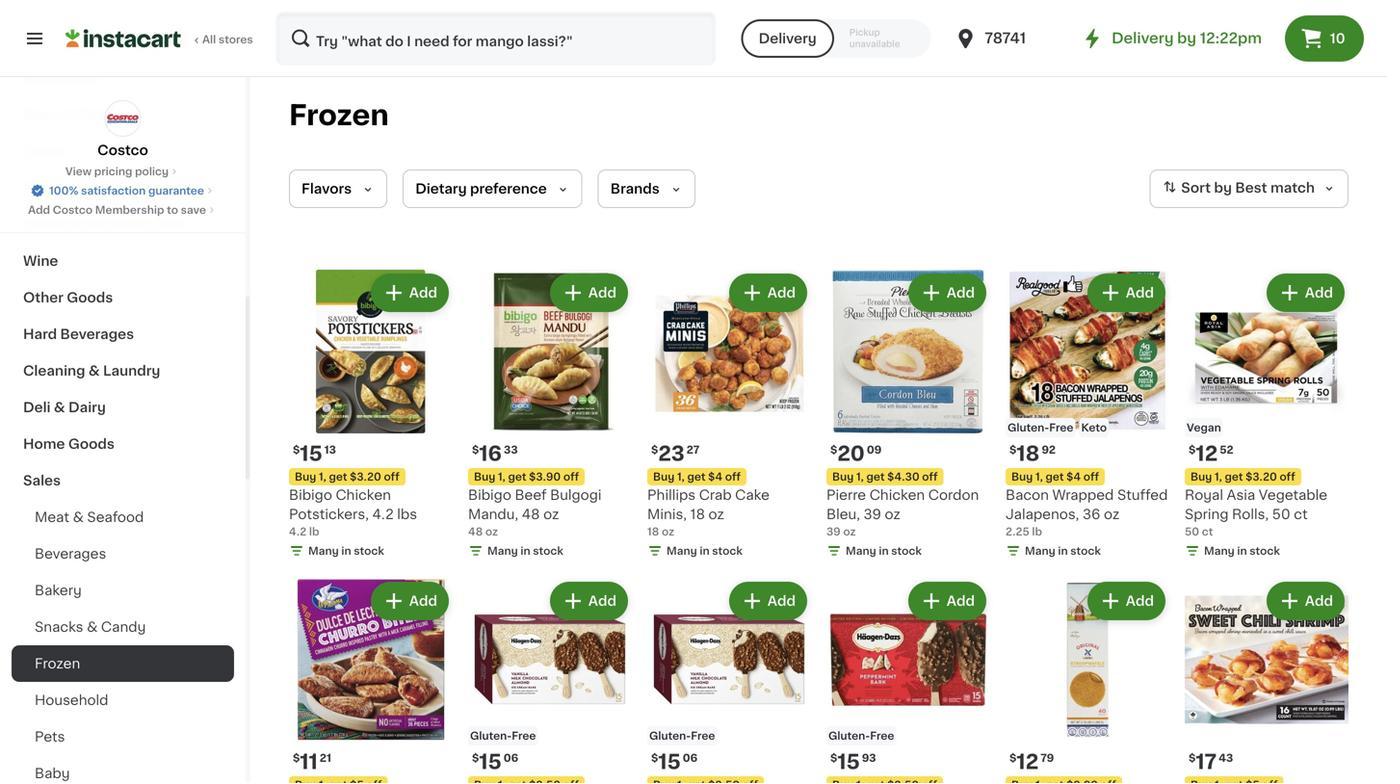 Task type: vqa. For each thing, say whether or not it's contained in the screenshot.
"Bananas,"
no



Task type: describe. For each thing, give the bounding box(es) containing it.
many in stock for 15
[[308, 546, 384, 556]]

royal asia vegetable spring rolls, 50 ct 50 ct
[[1185, 488, 1327, 537]]

delivery by 12:22pm link
[[1081, 27, 1262, 50]]

$ 17 43
[[1189, 752, 1233, 772]]

deli & dairy link
[[12, 389, 234, 426]]

Search field
[[277, 13, 714, 64]]

0 vertical spatial 4.2
[[372, 508, 394, 521]]

lb inside bibigo chicken potstickers, 4.2 lbs 4.2 lb
[[309, 526, 319, 537]]

$ 15 13
[[293, 444, 336, 464]]

oz down crab
[[709, 508, 724, 521]]

get for 16
[[508, 472, 526, 482]]

dietary
[[415, 182, 467, 196]]

beverages inside "link"
[[60, 328, 134, 341]]

1 horizontal spatial costco
[[97, 144, 148, 157]]

get for 23
[[687, 472, 706, 482]]

chicken for 15
[[336, 488, 391, 502]]

bakery link
[[12, 572, 234, 609]]

$4 for 18
[[1067, 472, 1081, 482]]

mandu,
[[468, 508, 518, 521]]

in for 12
[[1237, 546, 1247, 556]]

1, for 20
[[856, 472, 864, 482]]

electronics
[[23, 71, 102, 85]]

1, for 23
[[677, 472, 685, 482]]

snacks & candy link
[[12, 609, 234, 645]]

product group containing 11
[[289, 578, 453, 783]]

16
[[479, 444, 502, 464]]

1, for 15
[[319, 472, 326, 482]]

buy for 18
[[1011, 472, 1033, 482]]

dietary preference button
[[403, 170, 583, 208]]

27
[[687, 445, 700, 455]]

get for 20
[[866, 472, 885, 482]]

health & personal care link
[[12, 206, 234, 243]]

pierre chicken cordon bleu, 39 oz 39 oz
[[827, 488, 979, 537]]

& for snacks
[[87, 620, 98, 634]]

off for 20
[[922, 472, 938, 482]]

off for 16
[[563, 472, 579, 482]]

cordon
[[928, 488, 979, 502]]

21
[[320, 753, 331, 763]]

stores
[[219, 34, 253, 45]]

goods for paper goods
[[67, 181, 113, 195]]

chicken for 20
[[870, 488, 925, 502]]

cleaning & laundry link
[[12, 353, 234, 389]]

vegan
[[1187, 422, 1221, 433]]

delivery for delivery by 12:22pm
[[1112, 31, 1174, 45]]

view pricing policy
[[65, 166, 169, 177]]

by for sort
[[1214, 181, 1232, 195]]

1 gluten-free from the left
[[470, 731, 536, 741]]

in for 23
[[700, 546, 710, 556]]

oz inside bacon wrapped stuffed jalapenos, 36 oz 2.25 lb
[[1104, 508, 1120, 521]]

$ 11 21
[[293, 752, 331, 772]]

bacon wrapped stuffed jalapenos, 36 oz 2.25 lb
[[1006, 488, 1168, 537]]

membership
[[95, 205, 164, 215]]

& for meat
[[73, 511, 84, 524]]

2 vertical spatial 18
[[647, 526, 659, 537]]

pets
[[35, 730, 65, 744]]

stock for 23
[[712, 546, 743, 556]]

best
[[1235, 181, 1267, 195]]

snacks & candy
[[35, 620, 146, 634]]

oz down beef
[[543, 508, 559, 521]]

10 button
[[1285, 15, 1364, 62]]

add inside 'link'
[[28, 205, 50, 215]]

& for health
[[73, 218, 84, 231]]

hard
[[23, 328, 57, 341]]

many for 16
[[487, 546, 518, 556]]

rolls,
[[1232, 508, 1269, 521]]

12:22pm
[[1200, 31, 1262, 45]]

cake
[[735, 488, 770, 502]]

guarantee
[[148, 185, 204, 196]]

many for 12
[[1204, 546, 1235, 556]]

& for deli
[[54, 401, 65, 414]]

instacart logo image
[[66, 27, 181, 50]]

brands button
[[598, 170, 695, 208]]

buy 1, get $4.30 off
[[832, 472, 938, 482]]

sales link
[[12, 462, 234, 499]]

2 06 from the left
[[683, 753, 698, 763]]

1, for 12
[[1215, 472, 1222, 482]]

meat
[[35, 511, 69, 524]]

pets link
[[12, 719, 234, 755]]

$ inside $ 15 13
[[293, 445, 300, 455]]

dairy
[[68, 401, 106, 414]]

buy for 15
[[295, 472, 316, 482]]

all stores
[[202, 34, 253, 45]]

buy for 12
[[1191, 472, 1212, 482]]

frozen inside frozen link
[[35, 657, 80, 670]]

$ 15 93
[[830, 752, 876, 772]]

product group containing 20
[[827, 270, 990, 563]]

goods for other goods
[[67, 291, 113, 304]]

flavors button
[[289, 170, 387, 208]]

$ inside $ 20 09
[[830, 445, 837, 455]]

$ 18 92
[[1010, 444, 1056, 464]]

sort by
[[1181, 181, 1232, 195]]

$ inside $ 17 43
[[1189, 753, 1196, 763]]

stock for 20
[[891, 546, 922, 556]]

11
[[300, 752, 318, 772]]

sales
[[23, 474, 61, 487]]

23
[[658, 444, 685, 464]]

costco inside 'link'
[[53, 205, 93, 215]]

bacon
[[1006, 488, 1049, 502]]

deli & dairy
[[23, 401, 106, 414]]

match
[[1271, 181, 1315, 195]]

minis,
[[647, 508, 687, 521]]

cleaning
[[23, 364, 85, 378]]

1 horizontal spatial 39
[[864, 508, 881, 521]]

1 $ 15 06 from the left
[[472, 752, 518, 772]]

92
[[1042, 445, 1056, 455]]

personal
[[87, 218, 148, 231]]

$3.20 for 15
[[350, 472, 381, 482]]

many in stock for 12
[[1204, 546, 1280, 556]]

stock for 12
[[1250, 546, 1280, 556]]

hard beverages
[[23, 328, 134, 341]]

spring
[[1185, 508, 1229, 521]]

many in stock for 23
[[667, 546, 743, 556]]

33
[[504, 445, 518, 455]]

other
[[23, 291, 63, 304]]

buy 1, get $3.20 off for 15
[[295, 472, 400, 482]]

add costco membership to save link
[[28, 202, 218, 218]]

product group containing 23
[[647, 270, 811, 563]]

product group containing 17
[[1185, 578, 1349, 783]]

$ 20 09
[[830, 444, 882, 464]]

100% satisfaction guarantee button
[[30, 179, 216, 198]]

bibigo for 16
[[468, 488, 511, 502]]

preference
[[470, 182, 547, 196]]

many in stock for 20
[[846, 546, 922, 556]]

baby link
[[12, 755, 234, 783]]

paper goods link
[[12, 170, 234, 206]]

17
[[1196, 752, 1217, 772]]

save
[[181, 205, 206, 215]]

service type group
[[741, 19, 931, 58]]

hard beverages link
[[12, 316, 234, 353]]

crab
[[699, 488, 732, 502]]

vegetable
[[1259, 488, 1327, 502]]

buy for 23
[[653, 472, 675, 482]]

$3.90
[[529, 472, 561, 482]]

view
[[65, 166, 92, 177]]

beer
[[23, 108, 56, 121]]

0 horizontal spatial 39
[[827, 526, 841, 537]]

potstickers,
[[289, 508, 369, 521]]



Task type: locate. For each thing, give the bounding box(es) containing it.
12 for $ 12 79
[[1017, 752, 1039, 772]]

oz down the minis,
[[662, 526, 674, 537]]

2 chicken from the left
[[870, 488, 925, 502]]

5 buy from the left
[[1011, 472, 1033, 482]]

off up wrapped
[[1083, 472, 1099, 482]]

frozen down the snacks
[[35, 657, 80, 670]]

2 many in stock from the left
[[487, 546, 563, 556]]

get for 12
[[1225, 472, 1243, 482]]

chicken up potstickers,
[[336, 488, 391, 502]]

1 horizontal spatial 12
[[1196, 444, 1218, 464]]

52
[[1220, 445, 1234, 455]]

1 buy 1, get $4 off from the left
[[653, 472, 741, 482]]

3 buy from the left
[[653, 472, 675, 482]]

6 buy from the left
[[1191, 472, 1212, 482]]

seafood
[[87, 511, 144, 524]]

household link
[[12, 682, 234, 719]]

1 06 from the left
[[504, 753, 518, 763]]

in down rolls,
[[1237, 546, 1247, 556]]

3 off from the left
[[725, 472, 741, 482]]

many for 23
[[667, 546, 697, 556]]

free
[[1049, 422, 1074, 433], [512, 731, 536, 741], [691, 731, 715, 741], [870, 731, 894, 741]]

1 buy 1, get $3.20 off from the left
[[295, 472, 400, 482]]

chicken inside bibigo chicken potstickers, 4.2 lbs 4.2 lb
[[336, 488, 391, 502]]

stock down bibigo chicken potstickers, 4.2 lbs 4.2 lb
[[354, 546, 384, 556]]

0 vertical spatial 48
[[522, 508, 540, 521]]

0 vertical spatial 12
[[1196, 444, 1218, 464]]

1 vertical spatial 4.2
[[289, 526, 307, 537]]

$4 for 23
[[708, 472, 723, 482]]

1 horizontal spatial lb
[[1032, 526, 1042, 537]]

get up beef
[[508, 472, 526, 482]]

2 horizontal spatial gluten-free
[[828, 731, 894, 741]]

& right health
[[73, 218, 84, 231]]

2 $3.20 from the left
[[1246, 472, 1277, 482]]

add costco membership to save
[[28, 205, 206, 215]]

39 right the bleu,
[[864, 508, 881, 521]]

bibigo for 15
[[289, 488, 332, 502]]

bibigo beef bulgogi mandu, 48 oz 48 oz
[[468, 488, 602, 537]]

4 many from the left
[[846, 546, 876, 556]]

1,
[[319, 472, 326, 482], [498, 472, 506, 482], [677, 472, 685, 482], [856, 472, 864, 482], [1036, 472, 1043, 482], [1215, 472, 1222, 482]]

bibigo inside bibigo beef bulgogi mandu, 48 oz 48 oz
[[468, 488, 511, 502]]

0 horizontal spatial 06
[[504, 753, 518, 763]]

& right meat
[[73, 511, 84, 524]]

1 horizontal spatial delivery
[[1112, 31, 1174, 45]]

0 horizontal spatial by
[[1177, 31, 1196, 45]]

paper goods
[[23, 181, 113, 195]]

0 horizontal spatial chicken
[[336, 488, 391, 502]]

ct
[[1294, 508, 1308, 521], [1202, 526, 1213, 537]]

stock down phillips crab cake minis, 18 oz 18 oz
[[712, 546, 743, 556]]

$4 up wrapped
[[1067, 472, 1081, 482]]

many down the mandu,
[[487, 546, 518, 556]]

bibigo inside bibigo chicken potstickers, 4.2 lbs 4.2 lb
[[289, 488, 332, 502]]

buy 1, get $3.20 off for 12
[[1191, 472, 1295, 482]]

$ inside $ 16 33
[[472, 445, 479, 455]]

6 stock from the left
[[1250, 546, 1280, 556]]

many down the 2.25
[[1025, 546, 1055, 556]]

1 $3.20 from the left
[[350, 472, 381, 482]]

39
[[864, 508, 881, 521], [827, 526, 841, 537]]

bulgogi
[[550, 488, 602, 502]]

$ inside $ 12 52
[[1189, 445, 1196, 455]]

2 buy 1, get $3.20 off from the left
[[1191, 472, 1295, 482]]

6 off from the left
[[1280, 472, 1295, 482]]

buy up pierre at the right bottom
[[832, 472, 854, 482]]

1 vertical spatial 50
[[1185, 526, 1199, 537]]

buy 1, get $3.20 off down 13
[[295, 472, 400, 482]]

1 $4 from the left
[[708, 472, 723, 482]]

1 vertical spatial 12
[[1017, 752, 1039, 772]]

by inside field
[[1214, 181, 1232, 195]]

off up lbs
[[384, 472, 400, 482]]

$4 up crab
[[708, 472, 723, 482]]

delivery for delivery
[[759, 32, 817, 45]]

6 1, from the left
[[1215, 472, 1222, 482]]

1, up bacon
[[1036, 472, 1043, 482]]

beverages link
[[12, 536, 234, 572]]

in down pierre chicken cordon bleu, 39 oz 39 oz
[[879, 546, 889, 556]]

buy 1, get $3.20 off up 'asia'
[[1191, 472, 1295, 482]]

3 many in stock from the left
[[667, 546, 743, 556]]

$3.20
[[350, 472, 381, 482], [1246, 472, 1277, 482]]

2 get from the left
[[508, 472, 526, 482]]

lb down potstickers,
[[309, 526, 319, 537]]

1 vertical spatial ct
[[1202, 526, 1213, 537]]

$
[[293, 445, 300, 455], [472, 445, 479, 455], [651, 445, 658, 455], [830, 445, 837, 455], [1010, 445, 1017, 455], [1189, 445, 1196, 455], [293, 753, 300, 763], [472, 753, 479, 763], [651, 753, 658, 763], [830, 753, 837, 763], [1010, 753, 1017, 763], [1189, 753, 1196, 763]]

$ 12 52
[[1189, 444, 1234, 464]]

get for 15
[[329, 472, 347, 482]]

1, up 'royal'
[[1215, 472, 1222, 482]]

delivery by 12:22pm
[[1112, 31, 1262, 45]]

1 get from the left
[[329, 472, 347, 482]]

oz down the mandu,
[[485, 526, 498, 537]]

home goods
[[23, 437, 115, 451]]

& left candy
[[87, 620, 98, 634]]

0 vertical spatial by
[[1177, 31, 1196, 45]]

stock down pierre chicken cordon bleu, 39 oz 39 oz
[[891, 546, 922, 556]]

0 horizontal spatial 48
[[468, 526, 483, 537]]

ct down spring
[[1202, 526, 1213, 537]]

off for 15
[[384, 472, 400, 482]]

0 horizontal spatial $ 15 06
[[472, 752, 518, 772]]

79
[[1041, 753, 1054, 763]]

& for beer
[[59, 108, 70, 121]]

4 off from the left
[[922, 472, 938, 482]]

get for 18
[[1046, 472, 1064, 482]]

in down jalapenos,
[[1058, 546, 1068, 556]]

1 off from the left
[[384, 472, 400, 482]]

goods up 'hard beverages'
[[67, 291, 113, 304]]

stock down royal asia vegetable spring rolls, 50 ct 50 ct
[[1250, 546, 1280, 556]]

by for delivery
[[1177, 31, 1196, 45]]

meat & seafood link
[[12, 499, 234, 536]]

2 $4 from the left
[[1067, 472, 1081, 482]]

5 many in stock from the left
[[1025, 546, 1101, 556]]

1 horizontal spatial ct
[[1294, 508, 1308, 521]]

None search field
[[276, 12, 716, 66]]

stock down 36
[[1070, 546, 1101, 556]]

1 horizontal spatial 06
[[683, 753, 698, 763]]

0 horizontal spatial bibigo
[[289, 488, 332, 502]]

many for 15
[[308, 546, 339, 556]]

1, down $ 15 13
[[319, 472, 326, 482]]

many in stock down bibigo beef bulgogi mandu, 48 oz 48 oz on the left
[[487, 546, 563, 556]]

to
[[167, 205, 178, 215]]

in for 16
[[521, 546, 530, 556]]

1 lb from the left
[[309, 526, 319, 537]]

brands
[[610, 182, 660, 196]]

1, for 18
[[1036, 472, 1043, 482]]

& up dairy
[[89, 364, 100, 378]]

2 buy 1, get $4 off from the left
[[1011, 472, 1099, 482]]

$ inside $ 12 79
[[1010, 753, 1017, 763]]

1 horizontal spatial buy 1, get $3.20 off
[[1191, 472, 1295, 482]]

in for 20
[[879, 546, 889, 556]]

many in stock down bibigo chicken potstickers, 4.2 lbs 4.2 lb
[[308, 546, 384, 556]]

off up crab
[[725, 472, 741, 482]]

48 down the mandu,
[[468, 526, 483, 537]]

policy
[[135, 166, 169, 177]]

0 horizontal spatial 4.2
[[289, 526, 307, 537]]

off up "bulgogi"
[[563, 472, 579, 482]]

36
[[1083, 508, 1100, 521]]

stuffed
[[1117, 488, 1168, 502]]

1 horizontal spatial 4.2
[[372, 508, 394, 521]]

off right $4.30 in the bottom of the page
[[922, 472, 938, 482]]

buy for 16
[[474, 472, 495, 482]]

1 vertical spatial goods
[[67, 291, 113, 304]]

$3.20 up 'asia'
[[1246, 472, 1277, 482]]

0 horizontal spatial $4
[[708, 472, 723, 482]]

0 horizontal spatial 18
[[647, 526, 659, 537]]

0 vertical spatial beverages
[[60, 328, 134, 341]]

1 vertical spatial beverages
[[35, 547, 106, 561]]

health
[[23, 218, 69, 231]]

by inside 'link'
[[1177, 31, 1196, 45]]

all stores link
[[66, 12, 254, 66]]

oz down the bleu,
[[843, 526, 856, 537]]

chicken down $4.30 in the bottom of the page
[[870, 488, 925, 502]]

off
[[384, 472, 400, 482], [563, 472, 579, 482], [725, 472, 741, 482], [922, 472, 938, 482], [1083, 472, 1099, 482], [1280, 472, 1295, 482]]

other goods link
[[12, 279, 234, 316]]

5 1, from the left
[[1036, 472, 1043, 482]]

1 horizontal spatial 48
[[522, 508, 540, 521]]

& right beer
[[59, 108, 70, 121]]

1 1, from the left
[[319, 472, 326, 482]]

many in stock for 18
[[1025, 546, 1101, 556]]

1 horizontal spatial by
[[1214, 181, 1232, 195]]

2.25
[[1006, 526, 1030, 537]]

free inside product group
[[1049, 422, 1074, 433]]

$ 15 06
[[472, 752, 518, 772], [651, 752, 698, 772]]

bibigo
[[289, 488, 332, 502], [468, 488, 511, 502]]

buy for 20
[[832, 472, 854, 482]]

stock for 15
[[354, 546, 384, 556]]

get down 13
[[329, 472, 347, 482]]

by left 12:22pm at the right
[[1177, 31, 1196, 45]]

6 many from the left
[[1204, 546, 1235, 556]]

2 in from the left
[[521, 546, 530, 556]]

off for 23
[[725, 472, 741, 482]]

add button
[[373, 276, 447, 310], [552, 276, 626, 310], [731, 276, 805, 310], [910, 276, 984, 310], [1089, 276, 1164, 310], [1268, 276, 1343, 310], [373, 584, 447, 618], [552, 584, 626, 618], [731, 584, 805, 618], [910, 584, 984, 618], [1089, 584, 1164, 618], [1268, 584, 1343, 618]]

gluten-free keto
[[1008, 422, 1107, 433]]

pricing
[[94, 166, 132, 177]]

phillips
[[647, 488, 696, 502]]

many in stock down phillips crab cake minis, 18 oz 18 oz
[[667, 546, 743, 556]]

3 1, from the left
[[677, 472, 685, 482]]

1 vertical spatial 48
[[468, 526, 483, 537]]

5 get from the left
[[1046, 472, 1064, 482]]

2 1, from the left
[[498, 472, 506, 482]]

in down bibigo chicken potstickers, 4.2 lbs 4.2 lb
[[341, 546, 351, 556]]

2 gluten-free from the left
[[649, 731, 715, 741]]

0 horizontal spatial gluten-free
[[470, 731, 536, 741]]

4.2 down potstickers,
[[289, 526, 307, 537]]

electronics link
[[12, 60, 234, 96]]

1 horizontal spatial chicken
[[870, 488, 925, 502]]

0 horizontal spatial frozen
[[35, 657, 80, 670]]

4.2 left lbs
[[372, 508, 394, 521]]

many for 18
[[1025, 546, 1055, 556]]

48 down beef
[[522, 508, 540, 521]]

many in stock for 16
[[487, 546, 563, 556]]

0 vertical spatial ct
[[1294, 508, 1308, 521]]

in for 15
[[341, 546, 351, 556]]

0 horizontal spatial $3.20
[[350, 472, 381, 482]]

$4.30
[[887, 472, 920, 482]]

4 1, from the left
[[856, 472, 864, 482]]

buy up bacon
[[1011, 472, 1033, 482]]

& inside the deli & dairy link
[[54, 401, 65, 414]]

delivery button
[[741, 19, 834, 58]]

oz down buy 1, get $4.30 off
[[885, 508, 900, 521]]

18 down crab
[[690, 508, 705, 521]]

in down phillips crab cake minis, 18 oz 18 oz
[[700, 546, 710, 556]]

stock for 16
[[533, 546, 563, 556]]

& inside meat & seafood link
[[73, 511, 84, 524]]

home goods link
[[12, 426, 234, 462]]

100% satisfaction guarantee
[[49, 185, 204, 196]]

1 many from the left
[[308, 546, 339, 556]]

2 many from the left
[[487, 546, 518, 556]]

1 vertical spatial frozen
[[35, 657, 80, 670]]

$3.20 up bibigo chicken potstickers, 4.2 lbs 4.2 lb
[[350, 472, 381, 482]]

4 stock from the left
[[891, 546, 922, 556]]

$3.20 for 12
[[1246, 472, 1277, 482]]

$4
[[708, 472, 723, 482], [1067, 472, 1081, 482]]

royal
[[1185, 488, 1223, 502]]

buy 1, get $4 off up crab
[[653, 472, 741, 482]]

1, for 16
[[498, 472, 506, 482]]

in for 18
[[1058, 546, 1068, 556]]

buy 1, get $4 off for 18
[[1011, 472, 1099, 482]]

many in stock down rolls,
[[1204, 546, 1280, 556]]

2 horizontal spatial 18
[[1017, 444, 1040, 464]]

1 chicken from the left
[[336, 488, 391, 502]]

delivery inside button
[[759, 32, 817, 45]]

12 left 52
[[1196, 444, 1218, 464]]

5 stock from the left
[[1070, 546, 1101, 556]]

0 horizontal spatial delivery
[[759, 32, 817, 45]]

get up crab
[[687, 472, 706, 482]]

1 horizontal spatial $4
[[1067, 472, 1081, 482]]

many in stock down pierre chicken cordon bleu, 39 oz 39 oz
[[846, 546, 922, 556]]

phillips crab cake minis, 18 oz 18 oz
[[647, 488, 770, 537]]

1 vertical spatial 18
[[690, 508, 705, 521]]

stock down bibigo beef bulgogi mandu, 48 oz 48 oz on the left
[[533, 546, 563, 556]]

3 in from the left
[[700, 546, 710, 556]]

wine
[[23, 254, 58, 268]]

goods down dairy
[[68, 437, 115, 451]]

0 vertical spatial goods
[[67, 181, 113, 195]]

& for cleaning
[[89, 364, 100, 378]]

get up 'asia'
[[1225, 472, 1243, 482]]

many down spring
[[1204, 546, 1235, 556]]

18
[[1017, 444, 1040, 464], [690, 508, 705, 521], [647, 526, 659, 537]]

asia
[[1227, 488, 1255, 502]]

0 horizontal spatial buy 1, get $4 off
[[653, 472, 741, 482]]

buy up phillips
[[653, 472, 675, 482]]

sort
[[1181, 181, 1211, 195]]

Best match Sort by field
[[1149, 170, 1349, 208]]

bibigo up the mandu,
[[468, 488, 511, 502]]

1 horizontal spatial frozen
[[289, 102, 389, 129]]

1 horizontal spatial bibigo
[[468, 488, 511, 502]]

product group containing 18
[[1006, 270, 1169, 563]]

43
[[1219, 753, 1233, 763]]

off for 12
[[1280, 472, 1295, 482]]

2 lb from the left
[[1032, 526, 1042, 537]]

09
[[867, 445, 882, 455]]

2 stock from the left
[[533, 546, 563, 556]]

3 get from the left
[[687, 472, 706, 482]]

best match
[[1235, 181, 1315, 195]]

12 for $ 12 52
[[1196, 444, 1218, 464]]

bibigo up potstickers,
[[289, 488, 332, 502]]

1 many in stock from the left
[[308, 546, 384, 556]]

goods down "view"
[[67, 181, 113, 195]]

cider
[[74, 108, 112, 121]]

buy 1, get $4 off down 92
[[1011, 472, 1099, 482]]

6 in from the left
[[1237, 546, 1247, 556]]

keto
[[1081, 422, 1107, 433]]

1 bibigo from the left
[[289, 488, 332, 502]]

1 horizontal spatial gluten-free
[[649, 731, 715, 741]]

many down the minis,
[[667, 546, 697, 556]]

4 buy from the left
[[832, 472, 854, 482]]

12 left 79
[[1017, 752, 1039, 772]]

78741
[[985, 31, 1026, 45]]

chicken inside pierre chicken cordon bleu, 39 oz 39 oz
[[870, 488, 925, 502]]

3 many from the left
[[667, 546, 697, 556]]

1 in from the left
[[341, 546, 351, 556]]

18 left 92
[[1017, 444, 1040, 464]]

meat & seafood
[[35, 511, 144, 524]]

in down bibigo beef bulgogi mandu, 48 oz 48 oz on the left
[[521, 546, 530, 556]]

3 gluten-free from the left
[[828, 731, 894, 741]]

lb inside bacon wrapped stuffed jalapenos, 36 oz 2.25 lb
[[1032, 526, 1042, 537]]

bleu,
[[827, 508, 860, 521]]

6 many in stock from the left
[[1204, 546, 1280, 556]]

beverages up the bakery
[[35, 547, 106, 561]]

costco down "100%"
[[53, 205, 93, 215]]

2 buy from the left
[[474, 472, 495, 482]]

buy down $ 15 13
[[295, 472, 316, 482]]

1 buy from the left
[[295, 472, 316, 482]]

1 horizontal spatial $3.20
[[1246, 472, 1277, 482]]

13
[[324, 445, 336, 455]]

get down 92
[[1046, 472, 1064, 482]]

beverages up cleaning & laundry
[[60, 328, 134, 341]]

5 many from the left
[[1025, 546, 1055, 556]]

1 horizontal spatial 50
[[1272, 508, 1291, 521]]

2 $ 15 06 from the left
[[651, 752, 698, 772]]

1 horizontal spatial 18
[[690, 508, 705, 521]]

goods for home goods
[[68, 437, 115, 451]]

$ inside $ 23 27
[[651, 445, 658, 455]]

1 vertical spatial costco
[[53, 205, 93, 215]]

delivery
[[1112, 31, 1174, 45], [759, 32, 817, 45]]

0 horizontal spatial ct
[[1202, 526, 1213, 537]]

50 down vegetable
[[1272, 508, 1291, 521]]

many
[[308, 546, 339, 556], [487, 546, 518, 556], [667, 546, 697, 556], [846, 546, 876, 556], [1025, 546, 1055, 556], [1204, 546, 1235, 556]]

1, down $ 16 33
[[498, 472, 506, 482]]

0 vertical spatial 50
[[1272, 508, 1291, 521]]

candy
[[101, 620, 146, 634]]

wine link
[[12, 243, 234, 279]]

buy up 'royal'
[[1191, 472, 1212, 482]]

lb down jalapenos,
[[1032, 526, 1042, 537]]

stock for 18
[[1070, 546, 1101, 556]]

frozen
[[289, 102, 389, 129], [35, 657, 80, 670]]

& inside health & personal care link
[[73, 218, 84, 231]]

1 vertical spatial by
[[1214, 181, 1232, 195]]

93
[[862, 753, 876, 763]]

$ inside $ 18 92
[[1010, 445, 1017, 455]]

product group
[[289, 270, 453, 563], [468, 270, 632, 563], [647, 270, 811, 563], [827, 270, 990, 563], [1006, 270, 1169, 563], [1185, 270, 1349, 563], [289, 578, 453, 783], [468, 578, 632, 783], [647, 578, 811, 783], [827, 578, 990, 783], [1006, 578, 1169, 783], [1185, 578, 1349, 783]]

other goods
[[23, 291, 113, 304]]

many down the bleu,
[[846, 546, 876, 556]]

0 vertical spatial frozen
[[289, 102, 389, 129]]

product group containing 16
[[468, 270, 632, 563]]

& right the deli
[[54, 401, 65, 414]]

&
[[59, 108, 70, 121], [73, 218, 84, 231], [89, 364, 100, 378], [54, 401, 65, 414], [73, 511, 84, 524], [87, 620, 98, 634]]

50 down spring
[[1185, 526, 1199, 537]]

0 vertical spatial 39
[[864, 508, 881, 521]]

costco up view pricing policy link
[[97, 144, 148, 157]]

many for 20
[[846, 546, 876, 556]]

many down potstickers,
[[308, 546, 339, 556]]

buy 1, get $4 off for 23
[[653, 472, 741, 482]]

1 vertical spatial 39
[[827, 526, 841, 537]]

0 horizontal spatial costco
[[53, 205, 93, 215]]

4 in from the left
[[879, 546, 889, 556]]

off for 18
[[1083, 472, 1099, 482]]

ct down vegetable
[[1294, 508, 1308, 521]]

by right sort
[[1214, 181, 1232, 195]]

off up vegetable
[[1280, 472, 1295, 482]]

5 off from the left
[[1083, 472, 1099, 482]]

delivery inside 'link'
[[1112, 31, 1174, 45]]

15
[[300, 444, 322, 464], [479, 752, 502, 772], [658, 752, 681, 772], [837, 752, 860, 772]]

buy down 16
[[474, 472, 495, 482]]

& inside the cleaning & laundry link
[[89, 364, 100, 378]]

0 horizontal spatial 50
[[1185, 526, 1199, 537]]

2 vertical spatial goods
[[68, 437, 115, 451]]

1 horizontal spatial buy 1, get $4 off
[[1011, 472, 1099, 482]]

4 many in stock from the left
[[846, 546, 922, 556]]

5 in from the left
[[1058, 546, 1068, 556]]

1 horizontal spatial $ 15 06
[[651, 752, 698, 772]]

39 down the bleu,
[[827, 526, 841, 537]]

0 horizontal spatial 12
[[1017, 752, 1039, 772]]

1, up phillips
[[677, 472, 685, 482]]

buy 1, get $3.90 off
[[474, 472, 579, 482]]

$ inside $ 11 21
[[293, 753, 300, 763]]

chicken
[[336, 488, 391, 502], [870, 488, 925, 502]]

18 down the minis,
[[647, 526, 659, 537]]

0 horizontal spatial lb
[[309, 526, 319, 537]]

0 vertical spatial costco
[[97, 144, 148, 157]]

all
[[202, 34, 216, 45]]

paper
[[23, 181, 64, 195]]

costco logo image
[[105, 100, 141, 137]]

78741 button
[[954, 12, 1070, 66]]

frozen up flavors dropdown button
[[289, 102, 389, 129]]

beer & cider
[[23, 108, 112, 121]]

2 off from the left
[[563, 472, 579, 482]]

flavors
[[302, 182, 352, 196]]

oz right 36
[[1104, 508, 1120, 521]]

home
[[23, 437, 65, 451]]

add
[[28, 205, 50, 215], [409, 286, 437, 300], [588, 286, 617, 300], [768, 286, 796, 300], [947, 286, 975, 300], [1126, 286, 1154, 300], [1305, 286, 1333, 300], [409, 594, 437, 608], [588, 594, 617, 608], [768, 594, 796, 608], [947, 594, 975, 608], [1126, 594, 1154, 608], [1305, 594, 1333, 608]]

& inside snacks & candy link
[[87, 620, 98, 634]]

4 get from the left
[[866, 472, 885, 482]]

0 vertical spatial 18
[[1017, 444, 1040, 464]]

& inside beer & cider link
[[59, 108, 70, 121]]

0 horizontal spatial buy 1, get $3.20 off
[[295, 472, 400, 482]]

1, up pierre at the right bottom
[[856, 472, 864, 482]]

1 stock from the left
[[354, 546, 384, 556]]

2 bibigo from the left
[[468, 488, 511, 502]]

6 get from the left
[[1225, 472, 1243, 482]]

3 stock from the left
[[712, 546, 743, 556]]

many in stock down jalapenos,
[[1025, 546, 1101, 556]]

$ inside $ 15 93
[[830, 753, 837, 763]]



